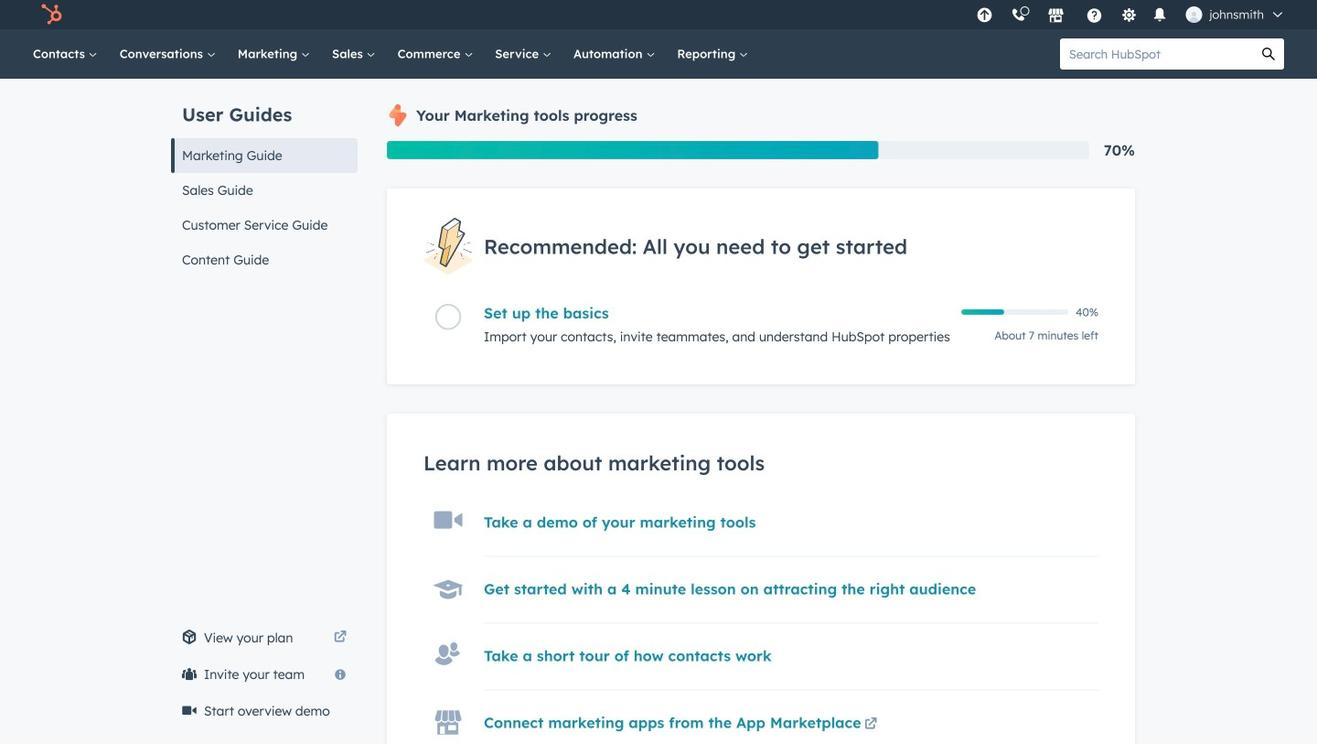 Task type: vqa. For each thing, say whether or not it's contained in the screenshot.
the Form submission totals 'element'
no



Task type: describe. For each thing, give the bounding box(es) containing it.
user guides element
[[171, 79, 358, 277]]



Task type: locate. For each thing, give the bounding box(es) containing it.
marketplaces image
[[1048, 8, 1065, 25]]

john smith image
[[1186, 6, 1203, 23]]

menu
[[968, 0, 1296, 29]]

link opens in a new window image
[[334, 632, 347, 644], [865, 714, 878, 736], [865, 719, 878, 732]]

link opens in a new window image
[[334, 627, 347, 649]]

Search HubSpot search field
[[1061, 38, 1254, 70]]

progress bar
[[387, 141, 879, 159]]

[object object] complete progress bar
[[962, 310, 1005, 315]]



